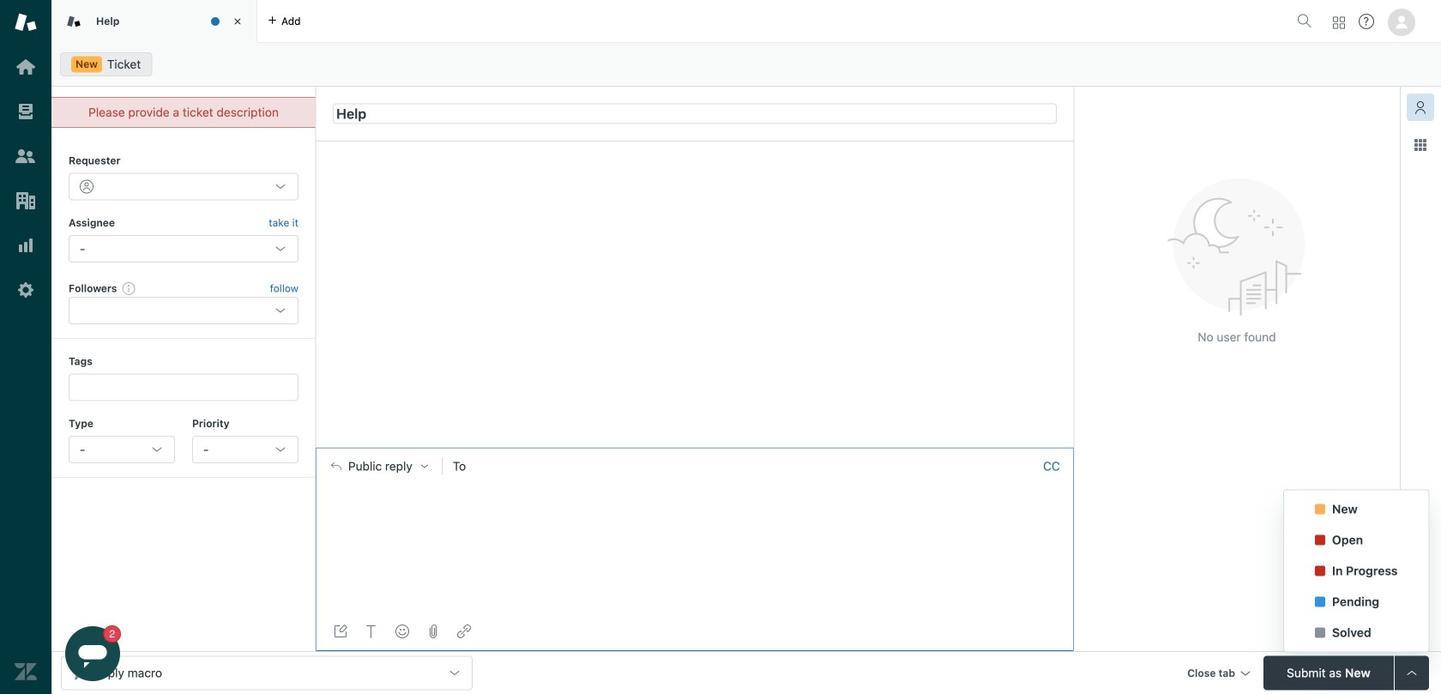 Task type: locate. For each thing, give the bounding box(es) containing it.
admin image
[[15, 279, 37, 301]]

displays possible ticket submission types image
[[1406, 666, 1420, 680]]

zendesk products image
[[1334, 17, 1346, 29]]

tabs tab list
[[51, 0, 1291, 43]]

customers image
[[15, 145, 37, 167]]

insert emojis image
[[396, 625, 409, 639]]

apps image
[[1414, 138, 1428, 152]]

Subject field
[[333, 103, 1057, 124]]

main element
[[0, 0, 51, 694]]

customer context image
[[1414, 100, 1428, 114]]

close image
[[229, 13, 246, 30]]

zendesk support image
[[15, 11, 37, 33]]

Public reply composer text field
[[324, 484, 1067, 520]]

reporting image
[[15, 234, 37, 257]]

tab
[[51, 0, 257, 43]]



Task type: describe. For each thing, give the bounding box(es) containing it.
info on adding followers image
[[122, 282, 136, 295]]

get help image
[[1360, 14, 1375, 29]]

format text image
[[365, 625, 379, 639]]

views image
[[15, 100, 37, 123]]

add link (cmd k) image
[[457, 625, 471, 639]]

draft mode image
[[334, 625, 348, 639]]

organizations image
[[15, 190, 37, 212]]

add attachment image
[[427, 625, 440, 639]]

secondary element
[[51, 47, 1442, 82]]

get started image
[[15, 56, 37, 78]]

zendesk image
[[15, 661, 37, 683]]



